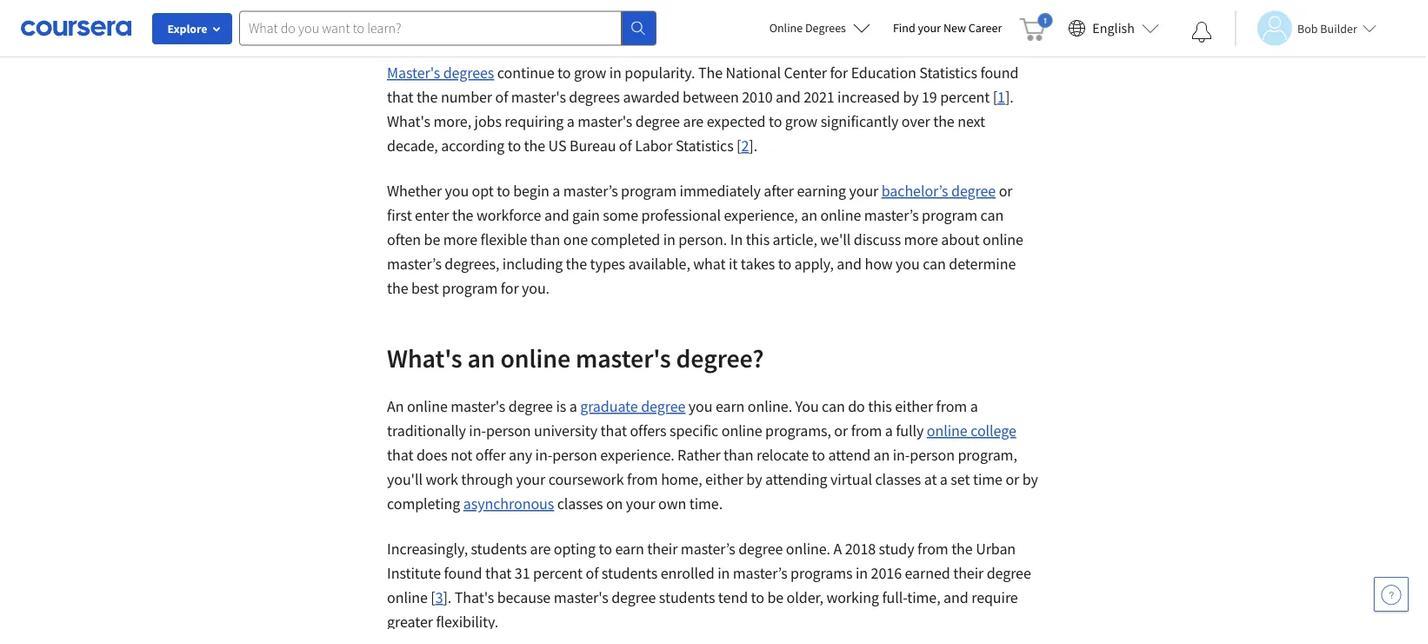 Task type: describe. For each thing, give the bounding box(es) containing it.
to inside increasingly, students are opting to earn their master's degree online. a 2018 study from the urban institute found that 31 percent of students enrolled in master's programs in 2016 earned their degree online [
[[599, 540, 612, 559]]

you inside the you earn online. you can do this either from a traditionally in-person university that offers specific online programs, or from a fully
[[689, 397, 713, 417]]

programs,
[[765, 421, 831, 441]]

19
[[922, 87, 937, 107]]

at
[[924, 470, 937, 490]]

time.
[[690, 495, 723, 514]]

found inside increasingly, students are opting to earn their master's degree online. a 2018 study from the urban institute found that 31 percent of students enrolled in master's programs in 2016 earned their degree online [
[[444, 564, 482, 584]]

article,
[[773, 230, 818, 250]]

bob
[[1298, 20, 1318, 36]]

you
[[795, 397, 819, 417]]

explore button
[[152, 13, 232, 44]]

or inside online college that does not offer any in-person experience. rather than relocate to attend an in-person program, you'll work through your coursework from home, either by attending virtual classes at a set time or by completing
[[1006, 470, 1020, 490]]

online college that does not offer any in-person experience. rather than relocate to attend an in-person program, you'll work through your coursework from home, either by attending virtual classes at a set time or by completing
[[387, 421, 1038, 514]]

more,
[[434, 112, 472, 131]]

find
[[893, 20, 916, 36]]

programs
[[791, 564, 853, 584]]

in- inside the you earn online. you can do this either from a traditionally in-person university that offers specific online programs, or from a fully
[[469, 421, 486, 441]]

set
[[951, 470, 970, 490]]

online degrees button
[[756, 9, 885, 47]]

in down 2018
[[856, 564, 868, 584]]

the down one in the top of the page
[[566, 254, 587, 274]]

continue to grow in popularity. the national center for education statistics found that the number of master's degrees awarded between 2010 and 2021 increased by 19 percent [
[[387, 63, 1019, 107]]

a left fully
[[885, 421, 893, 441]]

coursework
[[549, 470, 624, 490]]

help center image
[[1381, 585, 1402, 605]]

professional
[[642, 206, 721, 225]]

increasingly,
[[387, 540, 468, 559]]

2 horizontal spatial can
[[981, 206, 1004, 225]]

2 link
[[741, 136, 749, 156]]

a
[[834, 540, 842, 559]]

that inside increasingly, students are opting to earn their master's degree online. a 2018 study from the urban institute found that 31 percent of students enrolled in master's programs in 2016 earned their degree online [
[[485, 564, 512, 584]]

2018
[[845, 540, 876, 559]]

builder
[[1321, 20, 1358, 36]]

flexibility.
[[436, 613, 499, 630]]

1 link
[[998, 87, 1005, 107]]

workforce
[[477, 206, 541, 225]]

what's an online master's degree?
[[387, 342, 764, 374]]

attending
[[765, 470, 828, 490]]

requiring
[[505, 112, 564, 131]]

master's
[[387, 63, 440, 83]]

apply,
[[795, 254, 834, 274]]

online up an online master's degree is a graduate degree
[[501, 342, 571, 374]]

are inside ]. what's more, jobs requiring a master's degree are expected to grow significantly over the next decade, according to the us bureau of labor statistics [
[[683, 112, 704, 131]]

or inside or first enter the workforce and gain some professional experience, an online master's program can often be more flexible than one completed in person. in this article, we'll discuss more about online master's degrees, including the types available, what it takes to apply, and how you can determine the best program for you.
[[999, 181, 1013, 201]]

expected
[[707, 112, 766, 131]]

jobs
[[475, 112, 502, 131]]

2 more from the left
[[904, 230, 938, 250]]

and left gain
[[544, 206, 569, 225]]

own
[[659, 495, 687, 514]]

2 what's from the top
[[387, 342, 462, 374]]

31
[[515, 564, 530, 584]]

increased
[[838, 87, 900, 107]]

home,
[[661, 470, 702, 490]]

[ inside continue to grow in popularity. the national center for education statistics found that the number of master's degrees awarded between 2010 and 2021 increased by 19 percent [
[[993, 87, 998, 107]]

2021
[[804, 87, 835, 107]]

traditionally
[[387, 421, 466, 441]]

statistics inside continue to grow in popularity. the national center for education statistics found that the number of master's degrees awarded between 2010 and 2021 increased by 19 percent [
[[920, 63, 978, 83]]

earn inside increasingly, students are opting to earn their master's degree online. a 2018 study from the urban institute found that 31 percent of students enrolled in master's programs in 2016 earned their degree online [
[[615, 540, 644, 559]]

that inside the you earn online. you can do this either from a traditionally in-person university that offers specific online programs, or from a fully
[[601, 421, 627, 441]]

you'll
[[387, 470, 423, 490]]

asynchronous classes on your own time.
[[463, 495, 723, 514]]

degree?
[[676, 342, 764, 374]]

find your new career
[[893, 20, 1002, 36]]

degrees inside continue to grow in popularity. the national center for education statistics found that the number of master's degrees awarded between 2010 and 2021 increased by 19 percent [
[[569, 87, 620, 107]]

your right "find" on the top right of page
[[918, 20, 941, 36]]

what
[[694, 254, 726, 274]]

a up online college link
[[970, 397, 978, 417]]

either inside online college that does not offer any in-person experience. rather than relocate to attend an in-person program, you'll work through your coursework from home, either by attending virtual classes at a set time or by completing
[[705, 470, 744, 490]]

earning
[[797, 181, 846, 201]]

online. inside increasingly, students are opting to earn their master's degree online. a 2018 study from the urban institute found that 31 percent of students enrolled in master's programs in 2016 earned their degree online [
[[786, 540, 831, 559]]

classes inside online college that does not offer any in-person experience. rather than relocate to attend an in-person program, you'll work through your coursework from home, either by attending virtual classes at a set time or by completing
[[875, 470, 921, 490]]

to down requiring
[[508, 136, 521, 156]]

3
[[435, 588, 443, 608]]

you inside or first enter the workforce and gain some professional experience, an online master's program can often be more flexible than one completed in person. in this article, we'll discuss more about online master's degrees, including the types available, what it takes to apply, and how you can determine the best program for you.
[[896, 254, 920, 274]]

bachelor's
[[882, 181, 949, 201]]

master's up gain
[[563, 181, 618, 201]]

1 vertical spatial their
[[954, 564, 984, 584]]

tend
[[718, 588, 748, 608]]

one
[[563, 230, 588, 250]]

0 vertical spatial you
[[445, 181, 469, 201]]

offer
[[476, 446, 506, 465]]

can inside the you earn online. you can do this either from a traditionally in-person university that offers specific online programs, or from a fully
[[822, 397, 845, 417]]

offers
[[630, 421, 667, 441]]

]. what's more, jobs requiring a master's degree are expected to grow significantly over the next decade, according to the us bureau of labor statistics [
[[387, 87, 1014, 156]]

than inside or first enter the workforce and gain some professional experience, an online master's program can often be more flexible than one completed in person. in this article, we'll discuss more about online master's degrees, including the types available, what it takes to apply, and how you can determine the best program for you.
[[530, 230, 560, 250]]

1 horizontal spatial ].
[[749, 136, 758, 156]]

older,
[[787, 588, 824, 608]]

statistics inside ]. what's more, jobs requiring a master's degree are expected to grow significantly over the next decade, according to the us bureau of labor statistics [
[[676, 136, 734, 156]]

master's inside ]. what's more, jobs requiring a master's degree are expected to grow significantly over the next decade, according to the us bureau of labor statistics [
[[578, 112, 633, 131]]

degree inside ]. what's more, jobs requiring a master's degree are expected to grow significantly over the next decade, according to the us bureau of labor statistics [
[[636, 112, 680, 131]]

any
[[509, 446, 532, 465]]

from inside increasingly, students are opting to earn their master's degree online. a 2018 study from the urban institute found that 31 percent of students enrolled in master's programs in 2016 earned their degree online [
[[918, 540, 949, 559]]

labor
[[635, 136, 673, 156]]

college
[[971, 421, 1017, 441]]

of inside continue to grow in popularity. the national center for education statistics found that the number of master's degrees awarded between 2010 and 2021 increased by 19 percent [
[[495, 87, 508, 107]]

degrees
[[805, 20, 846, 36]]

in up tend
[[718, 564, 730, 584]]

discuss
[[854, 230, 901, 250]]

experience.
[[600, 446, 675, 465]]

work
[[426, 470, 458, 490]]

whether you opt to begin a master's program immediately after earning your bachelor's degree
[[387, 181, 996, 201]]

between
[[683, 87, 739, 107]]

]. for significantly
[[1005, 87, 1014, 107]]

types
[[590, 254, 625, 274]]

your inside online college that does not offer any in-person experience. rather than relocate to attend an in-person program, you'll work through your coursework from home, either by attending virtual classes at a set time or by completing
[[516, 470, 546, 490]]

immediately
[[680, 181, 761, 201]]

after
[[764, 181, 794, 201]]

study
[[879, 540, 915, 559]]

either inside the you earn online. you can do this either from a traditionally in-person university that offers specific online programs, or from a fully
[[895, 397, 933, 417]]

an online master's degree is a graduate degree
[[387, 397, 686, 417]]

the inside continue to grow in popularity. the national center for education statistics found that the number of master's degrees awarded between 2010 and 2021 increased by 19 percent [
[[417, 87, 438, 107]]

2 horizontal spatial person
[[910, 446, 955, 465]]

show notifications image
[[1192, 22, 1213, 43]]

online
[[770, 20, 803, 36]]

specific
[[670, 421, 719, 441]]

master's up enrolled
[[681, 540, 736, 559]]

earned
[[905, 564, 950, 584]]

grow inside ]. what's more, jobs requiring a master's degree are expected to grow significantly over the next decade, according to the us bureau of labor statistics [
[[785, 112, 818, 131]]

online inside increasingly, students are opting to earn their master's degree online. a 2018 study from the urban institute found that 31 percent of students enrolled in master's programs in 2016 earned their degree online [
[[387, 588, 428, 608]]

online up determine
[[983, 230, 1024, 250]]

be inside or first enter the workforce and gain some professional experience, an online master's program can often be more flexible than one completed in person. in this article, we'll discuss more about online master's degrees, including the types available, what it takes to apply, and how you can determine the best program for you.
[[424, 230, 440, 250]]

0 horizontal spatial degrees
[[443, 63, 494, 83]]

bob builder
[[1298, 20, 1358, 36]]

bachelor's degree link
[[882, 181, 996, 201]]

this inside the you earn online. you can do this either from a traditionally in-person university that offers specific online programs, or from a fully
[[868, 397, 892, 417]]

master's up discuss
[[864, 206, 919, 225]]

degree inside ]. that's because master's degree students tend to be older, working full-time, and require greater flexibility.
[[612, 588, 656, 608]]

find your new career link
[[885, 17, 1011, 39]]

master's up graduate degree link at the bottom left of the page
[[576, 342, 671, 374]]

to inside ]. that's because master's degree students tend to be older, working full-time, and require greater flexibility.
[[751, 588, 765, 608]]

often
[[387, 230, 421, 250]]

the left us
[[524, 136, 545, 156]]

opting
[[554, 540, 596, 559]]

through
[[461, 470, 513, 490]]

from down do
[[851, 421, 882, 441]]

to right 'opt'
[[497, 181, 510, 201]]

and inside ]. that's because master's degree students tend to be older, working full-time, and require greater flexibility.
[[944, 588, 969, 608]]

master's degrees
[[387, 63, 494, 83]]

online degrees
[[770, 20, 846, 36]]

a inside online college that does not offer any in-person experience. rather than relocate to attend an in-person program, you'll work through your coursework from home, either by attending virtual classes at a set time or by completing
[[940, 470, 948, 490]]

What do you want to learn? text field
[[239, 11, 622, 46]]

what's inside ]. what's more, jobs requiring a master's degree are expected to grow significantly over the next decade, according to the us bureau of labor statistics [
[[387, 112, 431, 131]]

virtual
[[831, 470, 872, 490]]

a right begin at the left of page
[[553, 181, 560, 201]]



Task type: vqa. For each thing, say whether or not it's contained in the screenshot.
Career
yes



Task type: locate. For each thing, give the bounding box(es) containing it.
awarded
[[623, 87, 680, 107]]

a right is
[[569, 397, 577, 417]]

1 horizontal spatial this
[[868, 397, 892, 417]]

0 vertical spatial statistics
[[920, 63, 978, 83]]

urban
[[976, 540, 1016, 559]]

this right "in"
[[746, 230, 770, 250]]

an down earning
[[801, 206, 818, 225]]

2010
[[742, 87, 773, 107]]

a right at
[[940, 470, 948, 490]]

classes down coursework
[[557, 495, 603, 514]]

0 vertical spatial are
[[683, 112, 704, 131]]

0 horizontal spatial their
[[647, 540, 678, 559]]

0 horizontal spatial are
[[530, 540, 551, 559]]

1 horizontal spatial are
[[683, 112, 704, 131]]

increasingly, students are opting to earn their master's degree online. a 2018 study from the urban institute found that 31 percent of students enrolled in master's programs in 2016 earned their degree online [
[[387, 540, 1031, 608]]

your
[[918, 20, 941, 36], [849, 181, 879, 201], [516, 470, 546, 490], [626, 495, 655, 514]]

and down the we'll
[[837, 254, 862, 274]]

2 horizontal spatial program
[[922, 206, 978, 225]]

0 horizontal spatial be
[[424, 230, 440, 250]]

in-
[[469, 421, 486, 441], [535, 446, 552, 465], [893, 446, 910, 465]]

the down master's degrees
[[417, 87, 438, 107]]

1 vertical spatial [
[[737, 136, 741, 156]]

and
[[776, 87, 801, 107], [544, 206, 569, 225], [837, 254, 862, 274], [944, 588, 969, 608]]

0 vertical spatial [
[[993, 87, 998, 107]]

degrees,
[[445, 254, 500, 274]]

of down the opting
[[586, 564, 599, 584]]

the left the urban
[[952, 540, 973, 559]]

from up online college link
[[936, 397, 967, 417]]

continue
[[497, 63, 555, 83]]

an inside or first enter the workforce and gain some professional experience, an online master's program can often be more flexible than one completed in person. in this article, we'll discuss more about online master's degrees, including the types available, what it takes to apply, and how you can determine the best program for you.
[[801, 206, 818, 225]]

from up earned
[[918, 540, 949, 559]]

including
[[503, 254, 563, 274]]

None search field
[[239, 11, 657, 46]]

0 vertical spatial ].
[[1005, 87, 1014, 107]]

than up including
[[530, 230, 560, 250]]

0 horizontal spatial percent
[[533, 564, 583, 584]]

0 horizontal spatial classes
[[557, 495, 603, 514]]

classes left at
[[875, 470, 921, 490]]

0 vertical spatial program
[[621, 181, 677, 201]]

be left older,
[[768, 588, 784, 608]]

0 vertical spatial either
[[895, 397, 933, 417]]

because
[[497, 588, 551, 608]]

]. inside ]. what's more, jobs requiring a master's degree are expected to grow significantly over the next decade, according to the us bureau of labor statistics [
[[1005, 87, 1014, 107]]

of inside increasingly, students are opting to earn their master's degree online. a 2018 study from the urban institute found that 31 percent of students enrolled in master's programs in 2016 earned their degree online [
[[586, 564, 599, 584]]

1 vertical spatial of
[[619, 136, 632, 156]]

number
[[441, 87, 492, 107]]

0 horizontal spatial for
[[501, 279, 519, 298]]

career
[[969, 20, 1002, 36]]

person inside the you earn online. you can do this either from a traditionally in-person university that offers specific online programs, or from a fully
[[486, 421, 531, 441]]

online college link
[[927, 421, 1017, 441]]

an right attend
[[874, 446, 890, 465]]

2 vertical spatial can
[[822, 397, 845, 417]]

english
[[1093, 20, 1135, 37]]

1 vertical spatial than
[[724, 446, 754, 465]]

2 horizontal spatial students
[[659, 588, 715, 608]]

you up specific
[[689, 397, 713, 417]]

0 horizontal spatial by
[[747, 470, 762, 490]]

from inside online college that does not offer any in-person experience. rather than relocate to attend an in-person program, you'll work through your coursework from home, either by attending virtual classes at a set time or by completing
[[627, 470, 658, 490]]

in
[[730, 230, 743, 250]]

on
[[606, 495, 623, 514]]

0 horizontal spatial an
[[468, 342, 495, 374]]

by left 19
[[903, 87, 919, 107]]

an inside online college that does not offer any in-person experience. rather than relocate to attend an in-person program, you'll work through your coursework from home, either by attending virtual classes at a set time or by completing
[[874, 446, 890, 465]]

be inside ]. that's because master's degree students tend to be older, working full-time, and require greater flexibility.
[[768, 588, 784, 608]]

a
[[567, 112, 575, 131], [553, 181, 560, 201], [569, 397, 577, 417], [970, 397, 978, 417], [885, 421, 893, 441], [940, 470, 948, 490]]

1 horizontal spatial percent
[[941, 87, 990, 107]]

more up degrees,
[[443, 230, 478, 250]]

1 horizontal spatial in-
[[535, 446, 552, 465]]

graduate degree link
[[580, 397, 686, 417]]

do
[[848, 397, 865, 417]]

1 vertical spatial degrees
[[569, 87, 620, 107]]

you earn online. you can do this either from a traditionally in-person university that offers specific online programs, or from a fully
[[387, 397, 978, 441]]

2
[[741, 136, 749, 156]]

2 horizontal spatial ].
[[1005, 87, 1014, 107]]

or right "time"
[[1006, 470, 1020, 490]]

1 vertical spatial classes
[[557, 495, 603, 514]]

in- up offer
[[469, 421, 486, 441]]

by
[[903, 87, 919, 107], [747, 470, 762, 490], [1023, 470, 1038, 490]]

0 horizontal spatial of
[[495, 87, 508, 107]]

2 horizontal spatial [
[[993, 87, 998, 107]]

degrees up the number
[[443, 63, 494, 83]]

2 horizontal spatial of
[[619, 136, 632, 156]]

degrees
[[443, 63, 494, 83], [569, 87, 620, 107]]

either
[[895, 397, 933, 417], [705, 470, 744, 490]]

to
[[558, 63, 571, 83], [769, 112, 782, 131], [508, 136, 521, 156], [497, 181, 510, 201], [778, 254, 792, 274], [812, 446, 825, 465], [599, 540, 612, 559], [751, 588, 765, 608]]

or first enter the workforce and gain some professional experience, an online master's program can often be more flexible than one completed in person. in this article, we'll discuss more about online master's degrees, including the types available, what it takes to apply, and how you can determine the best program for you.
[[387, 181, 1024, 298]]

new
[[944, 20, 966, 36]]

0 vertical spatial be
[[424, 230, 440, 250]]

than inside online college that does not offer any in-person experience. rather than relocate to attend an in-person program, you'll work through your coursework from home, either by attending virtual classes at a set time or by completing
[[724, 446, 754, 465]]

gain
[[572, 206, 600, 225]]

for inside continue to grow in popularity. the national center for education statistics found that the number of master's degrees awarded between 2010 and 2021 increased by 19 percent [
[[830, 63, 848, 83]]

can left do
[[822, 397, 845, 417]]

[ inside increasingly, students are opting to earn their master's degree online. a 2018 study from the urban institute found that 31 percent of students enrolled in master's programs in 2016 earned their degree online [
[[431, 588, 435, 608]]

education
[[851, 63, 917, 83]]

for up "2021"
[[830, 63, 848, 83]]

this inside or first enter the workforce and gain some professional experience, an online master's program can often be more flexible than one completed in person. in this article, we'll discuss more about online master's degrees, including the types available, what it takes to apply, and how you can determine the best program for you.
[[746, 230, 770, 250]]

2 vertical spatial [
[[431, 588, 435, 608]]

1 vertical spatial statistics
[[676, 136, 734, 156]]

this
[[746, 230, 770, 250], [868, 397, 892, 417]]

0 horizontal spatial person
[[486, 421, 531, 441]]

program down degrees,
[[442, 279, 498, 298]]

either up fully
[[895, 397, 933, 417]]

students inside ]. that's because master's degree students tend to be older, working full-time, and require greater flexibility.
[[659, 588, 715, 608]]

than right the "rather"
[[724, 446, 754, 465]]

to down 2010
[[769, 112, 782, 131]]

online. inside the you earn online. you can do this either from a traditionally in-person university that offers specific online programs, or from a fully
[[748, 397, 792, 417]]

the right enter
[[452, 206, 474, 225]]

online inside the you earn online. you can do this either from a traditionally in-person university that offers specific online programs, or from a fully
[[722, 421, 762, 441]]

2 vertical spatial an
[[874, 446, 890, 465]]

1 vertical spatial found
[[444, 564, 482, 584]]

to left attend
[[812, 446, 825, 465]]

2 horizontal spatial you
[[896, 254, 920, 274]]

working
[[827, 588, 879, 608]]

0 vertical spatial for
[[830, 63, 848, 83]]

1 vertical spatial earn
[[615, 540, 644, 559]]

1 horizontal spatial program
[[621, 181, 677, 201]]

significantly
[[821, 112, 899, 131]]

0 vertical spatial than
[[530, 230, 560, 250]]

you right how
[[896, 254, 920, 274]]

some
[[603, 206, 638, 225]]

according
[[441, 136, 505, 156]]

best
[[411, 279, 439, 298]]

university
[[534, 421, 598, 441]]

[featured image] a woman with curly hair and glasses looks at her pink laptop at home. image
[[387, 0, 1039, 19]]

for inside or first enter the workforce and gain some professional experience, an online master's program can often be more flexible than one completed in person. in this article, we'll discuss more about online master's degrees, including the types available, what it takes to apply, and how you can determine the best program for you.
[[501, 279, 519, 298]]

more left about in the top right of the page
[[904, 230, 938, 250]]

master's up requiring
[[511, 87, 566, 107]]

be down enter
[[424, 230, 440, 250]]

online up the we'll
[[821, 206, 861, 225]]

1 vertical spatial or
[[834, 421, 848, 441]]

for left you. at left top
[[501, 279, 519, 298]]

found inside continue to grow in popularity. the national center for education statistics found that the number of master's degrees awarded between 2010 and 2021 increased by 19 percent [
[[981, 63, 1019, 83]]

to inside or first enter the workforce and gain some professional experience, an online master's program can often be more flexible than one completed in person. in this article, we'll discuss more about online master's degrees, including the types available, what it takes to apply, and how you can determine the best program for you.
[[778, 254, 792, 274]]

that down graduate at the bottom of page
[[601, 421, 627, 441]]

1 horizontal spatial than
[[724, 446, 754, 465]]

by right "time"
[[1023, 470, 1038, 490]]

grow right the "continue" at left
[[574, 63, 606, 83]]

students up "31"
[[471, 540, 527, 559]]

are up "31"
[[530, 540, 551, 559]]

the left best
[[387, 279, 408, 298]]

1 horizontal spatial person
[[552, 446, 597, 465]]

that inside online college that does not offer any in-person experience. rather than relocate to attend an in-person program, you'll work through your coursework from home, either by attending virtual classes at a set time or by completing
[[387, 446, 414, 465]]

]. inside ]. that's because master's degree students tend to be older, working full-time, and require greater flexibility.
[[443, 588, 452, 608]]

0 horizontal spatial students
[[471, 540, 527, 559]]

does
[[417, 446, 448, 465]]

[ inside ]. what's more, jobs requiring a master's degree are expected to grow significantly over the next decade, according to the us bureau of labor statistics [
[[737, 136, 741, 156]]

0 vertical spatial online.
[[748, 397, 792, 417]]

and right "time,"
[[944, 588, 969, 608]]

2 vertical spatial of
[[586, 564, 599, 584]]

1 what's from the top
[[387, 112, 431, 131]]

online inside online college that does not offer any in-person experience. rather than relocate to attend an in-person program, you'll work through your coursework from home, either by attending virtual classes at a set time or by completing
[[927, 421, 968, 441]]

1 horizontal spatial statistics
[[920, 63, 978, 83]]

1 horizontal spatial found
[[981, 63, 1019, 83]]

2 horizontal spatial by
[[1023, 470, 1038, 490]]

by down relocate
[[747, 470, 762, 490]]

the left next
[[933, 112, 955, 131]]

0 vertical spatial grow
[[574, 63, 606, 83]]

a up bureau
[[567, 112, 575, 131]]

in inside or first enter the workforce and gain some professional experience, an online master's program can often be more flexible than one completed in person. in this article, we'll discuss more about online master's degrees, including the types available, what it takes to apply, and how you can determine the best program for you.
[[663, 230, 676, 250]]

1 vertical spatial be
[[768, 588, 784, 608]]

online up greater
[[387, 588, 428, 608]]

time
[[973, 470, 1003, 490]]

completing
[[387, 495, 460, 514]]

english button
[[1062, 0, 1166, 57]]

your down any
[[516, 470, 546, 490]]

1 horizontal spatial an
[[801, 206, 818, 225]]

not
[[451, 446, 473, 465]]

0 vertical spatial this
[[746, 230, 770, 250]]

online. left you
[[748, 397, 792, 417]]

0 vertical spatial classes
[[875, 470, 921, 490]]

0 vertical spatial their
[[647, 540, 678, 559]]

master's inside continue to grow in popularity. the national center for education statistics found that the number of master's degrees awarded between 2010 and 2021 increased by 19 percent [
[[511, 87, 566, 107]]

[ down the expected
[[737, 136, 741, 156]]

what's
[[387, 112, 431, 131], [387, 342, 462, 374]]

program
[[621, 181, 677, 201], [922, 206, 978, 225], [442, 279, 498, 298]]

1 more from the left
[[443, 230, 478, 250]]

1 horizontal spatial earn
[[716, 397, 745, 417]]

students down enrolled
[[659, 588, 715, 608]]

online
[[821, 206, 861, 225], [983, 230, 1024, 250], [501, 342, 571, 374], [407, 397, 448, 417], [722, 421, 762, 441], [927, 421, 968, 441], [387, 588, 428, 608]]

a inside ]. what's more, jobs requiring a master's degree are expected to grow significantly over the next decade, according to the us bureau of labor statistics [
[[567, 112, 575, 131]]

are inside increasingly, students are opting to earn their master's degree online. a 2018 study from the urban institute found that 31 percent of students enrolled in master's programs in 2016 earned their degree online [
[[530, 540, 551, 559]]

0 horizontal spatial can
[[822, 397, 845, 417]]

what's up decade,
[[387, 112, 431, 131]]

and inside continue to grow in popularity. the national center for education statistics found that the number of master's degrees awarded between 2010 and 2021 increased by 19 percent [
[[776, 87, 801, 107]]

0 horizontal spatial ].
[[443, 588, 452, 608]]

1 vertical spatial percent
[[533, 564, 583, 584]]

by inside continue to grow in popularity. the national center for education statistics found that the number of master's degrees awarded between 2010 and 2021 increased by 19 percent [
[[903, 87, 919, 107]]

master's up tend
[[733, 564, 788, 584]]

program up some
[[621, 181, 677, 201]]

asynchronous link
[[463, 495, 554, 514]]

determine
[[949, 254, 1016, 274]]

earn down on
[[615, 540, 644, 559]]

2 horizontal spatial an
[[874, 446, 890, 465]]

0 vertical spatial can
[[981, 206, 1004, 225]]

1 horizontal spatial students
[[602, 564, 658, 584]]

percent inside continue to grow in popularity. the national center for education statistics found that the number of master's degrees awarded between 2010 and 2021 increased by 19 percent [
[[941, 87, 990, 107]]

to right the opting
[[599, 540, 612, 559]]

that up you'll
[[387, 446, 414, 465]]

students left enrolled
[[602, 564, 658, 584]]

program up about in the top right of the page
[[922, 206, 978, 225]]

program,
[[958, 446, 1018, 465]]

percent inside increasingly, students are opting to earn their master's degree online. a 2018 study from the urban institute found that 31 percent of students enrolled in master's programs in 2016 earned their degree online [
[[533, 564, 583, 584]]

the
[[698, 63, 723, 83]]

1 horizontal spatial grow
[[785, 112, 818, 131]]

master's down the often
[[387, 254, 442, 274]]

grow inside continue to grow in popularity. the national center for education statistics found that the number of master's degrees awarded between 2010 and 2021 increased by 19 percent [
[[574, 63, 606, 83]]

greater
[[387, 613, 433, 630]]

next
[[958, 112, 986, 131]]

that down master's at the left top of the page
[[387, 87, 414, 107]]

1 horizontal spatial can
[[923, 254, 946, 274]]

to right the "continue" at left
[[558, 63, 571, 83]]

1 horizontal spatial be
[[768, 588, 784, 608]]

1 vertical spatial can
[[923, 254, 946, 274]]

master's down the opting
[[554, 588, 609, 608]]

0 horizontal spatial program
[[442, 279, 498, 298]]

1 vertical spatial for
[[501, 279, 519, 298]]

1 vertical spatial you
[[896, 254, 920, 274]]

found up 1 link
[[981, 63, 1019, 83]]

3 link
[[435, 588, 443, 608]]

]. for time,
[[443, 588, 452, 608]]

of
[[495, 87, 508, 107], [619, 136, 632, 156], [586, 564, 599, 584]]

1 horizontal spatial degrees
[[569, 87, 620, 107]]

to inside online college that does not offer any in-person experience. rather than relocate to attend an in-person program, you'll work through your coursework from home, either by attending virtual classes at a set time or by completing
[[812, 446, 825, 465]]

person up at
[[910, 446, 955, 465]]

master's inside ]. that's because master's degree students tend to be older, working full-time, and require greater flexibility.
[[554, 588, 609, 608]]

can down about in the top right of the page
[[923, 254, 946, 274]]

person down university
[[552, 446, 597, 465]]

earn
[[716, 397, 745, 417], [615, 540, 644, 559]]

earn inside the you earn online. you can do this either from a traditionally in-person university that offers specific online programs, or from a fully
[[716, 397, 745, 417]]

[ down institute
[[431, 588, 435, 608]]

time,
[[907, 588, 941, 608]]

found up that's
[[444, 564, 482, 584]]

shopping cart: 1 item image
[[1020, 13, 1053, 41]]

are
[[683, 112, 704, 131], [530, 540, 551, 559]]

or inside the you earn online. you can do this either from a traditionally in-person university that offers specific online programs, or from a fully
[[834, 421, 848, 441]]

1 horizontal spatial more
[[904, 230, 938, 250]]

0 horizontal spatial statistics
[[676, 136, 734, 156]]

online right fully
[[927, 421, 968, 441]]

coursera image
[[21, 14, 131, 42]]

or right bachelor's degree link
[[999, 181, 1013, 201]]

2 vertical spatial ].
[[443, 588, 452, 608]]

0 vertical spatial percent
[[941, 87, 990, 107]]

first
[[387, 206, 412, 225]]

rather
[[678, 446, 721, 465]]

earn up specific
[[716, 397, 745, 417]]

1 horizontal spatial classes
[[875, 470, 921, 490]]

1 horizontal spatial their
[[954, 564, 984, 584]]

person
[[486, 421, 531, 441], [552, 446, 597, 465], [910, 446, 955, 465]]

person up any
[[486, 421, 531, 441]]

2 vertical spatial program
[[442, 279, 498, 298]]

1 vertical spatial students
[[602, 564, 658, 584]]

[ right 19
[[993, 87, 998, 107]]

we'll
[[821, 230, 851, 250]]

your right earning
[[849, 181, 879, 201]]

2 vertical spatial or
[[1006, 470, 1020, 490]]

0 vertical spatial degrees
[[443, 63, 494, 83]]

grow down "2021"
[[785, 112, 818, 131]]

an up an online master's degree is a graduate degree
[[468, 342, 495, 374]]

1 horizontal spatial of
[[586, 564, 599, 584]]

begin
[[513, 181, 550, 201]]

bob builder button
[[1235, 11, 1377, 46]]

0 vertical spatial earn
[[716, 397, 745, 417]]

what's up an
[[387, 342, 462, 374]]

that's
[[455, 588, 494, 608]]

master's up offer
[[451, 397, 506, 417]]

of up jobs
[[495, 87, 508, 107]]

whether
[[387, 181, 442, 201]]

1 horizontal spatial [
[[737, 136, 741, 156]]

online up traditionally
[[407, 397, 448, 417]]

or up attend
[[834, 421, 848, 441]]

to inside continue to grow in popularity. the national center for education statistics found that the number of master's degrees awarded between 2010 and 2021 increased by 19 percent [
[[558, 63, 571, 83]]

master's up bureau
[[578, 112, 633, 131]]

in inside continue to grow in popularity. the national center for education statistics found that the number of master's degrees awarded between 2010 and 2021 increased by 19 percent [
[[610, 63, 622, 83]]

master's
[[563, 181, 618, 201], [864, 206, 919, 225], [387, 254, 442, 274], [681, 540, 736, 559], [733, 564, 788, 584]]

that inside continue to grow in popularity. the national center for education statistics found that the number of master's degrees awarded between 2010 and 2021 increased by 19 percent [
[[387, 87, 414, 107]]

full-
[[882, 588, 907, 608]]

1 vertical spatial online.
[[786, 540, 831, 559]]

1 horizontal spatial by
[[903, 87, 919, 107]]

this right do
[[868, 397, 892, 417]]

0 vertical spatial students
[[471, 540, 527, 559]]

0 horizontal spatial more
[[443, 230, 478, 250]]

institute
[[387, 564, 441, 584]]

0 vertical spatial or
[[999, 181, 1013, 201]]

1 horizontal spatial you
[[689, 397, 713, 417]]

opt
[[472, 181, 494, 201]]

percent down the opting
[[533, 564, 583, 584]]

1 vertical spatial either
[[705, 470, 744, 490]]

0 horizontal spatial found
[[444, 564, 482, 584]]

2 ].
[[741, 136, 758, 156]]

2 horizontal spatial in-
[[893, 446, 910, 465]]

your right on
[[626, 495, 655, 514]]

1 vertical spatial are
[[530, 540, 551, 559]]

in up available,
[[663, 230, 676, 250]]

can up determine
[[981, 206, 1004, 225]]

of inside ]. what's more, jobs requiring a master's degree are expected to grow significantly over the next decade, according to the us bureau of labor statistics [
[[619, 136, 632, 156]]

the inside increasingly, students are opting to earn their master's degree online. a 2018 study from the urban institute found that 31 percent of students enrolled in master's programs in 2016 earned their degree online [
[[952, 540, 973, 559]]

0 horizontal spatial in-
[[469, 421, 486, 441]]

0 horizontal spatial grow
[[574, 63, 606, 83]]

us
[[549, 136, 567, 156]]

2016
[[871, 564, 902, 584]]



